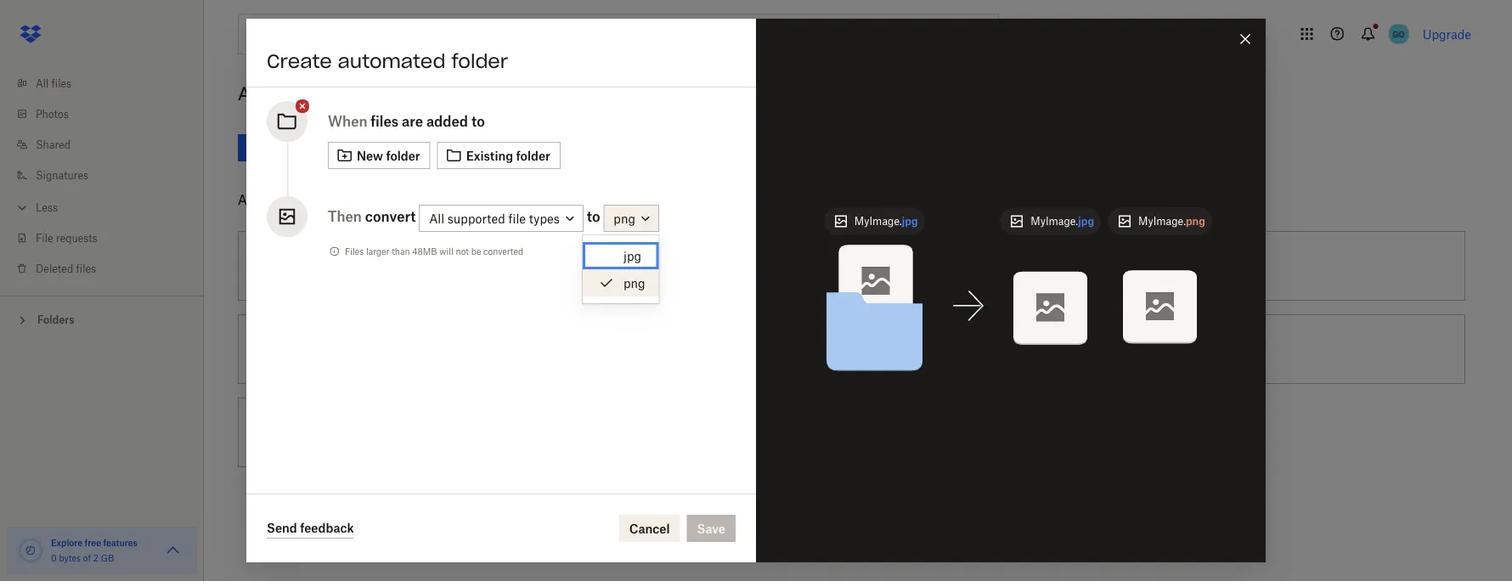Task type: vqa. For each thing, say whether or not it's contained in the screenshot.
All
yes



Task type: describe. For each thing, give the bounding box(es) containing it.
3 myimage. from the left
[[1139, 215, 1186, 228]]

2 myimage. from the left
[[1031, 215, 1079, 228]]

gb
[[101, 553, 114, 563]]

files right unzip
[[1171, 342, 1194, 356]]

explore free features 0 bytes of 2 gb
[[51, 537, 138, 563]]

files right renames
[[855, 259, 879, 273]]

create automated folder dialog
[[246, 19, 1266, 563]]

to right videos
[[936, 342, 948, 356]]

to inside button
[[1209, 259, 1220, 273]]

files larger than 48mb will not be converted
[[345, 246, 524, 257]]

requests
[[56, 232, 98, 244]]

photos link
[[14, 99, 204, 129]]

will
[[440, 246, 454, 257]]

folders
[[37, 314, 74, 326]]

png inside "popup button"
[[614, 211, 636, 225]]

signatures link
[[14, 160, 204, 190]]

a for category
[[353, 259, 359, 273]]

choose for choose a file format to convert videos to
[[721, 342, 763, 356]]

choose a category to sort files by button
[[231, 224, 645, 308]]

0 horizontal spatial jpg
[[624, 249, 642, 263]]

be
[[471, 246, 481, 257]]

files are added to
[[371, 113, 485, 130]]

files down not at top left
[[454, 259, 477, 273]]

pdfs
[[1224, 259, 1254, 273]]

48mb
[[412, 246, 437, 257]]

automated
[[338, 49, 446, 73]]

a for rule
[[743, 259, 750, 273]]

category
[[362, 259, 411, 273]]

signatures
[[36, 169, 88, 181]]

create
[[267, 49, 332, 73]]

add
[[238, 191, 265, 208]]

larger
[[366, 246, 390, 257]]

files inside create automated folder dialog
[[371, 113, 399, 130]]

1 horizontal spatial jpg
[[902, 215, 918, 228]]

less image
[[14, 199, 31, 216]]

click to watch a demo video image
[[365, 85, 385, 105]]

format
[[797, 342, 834, 356]]

quota usage element
[[17, 537, 44, 564]]

folders button
[[0, 307, 204, 332]]

create automated folder
[[267, 49, 508, 73]]

bytes
[[59, 553, 81, 563]]

add an automation main content
[[231, 122, 1513, 581]]

deleted
[[36, 262, 73, 275]]

choose a file format to convert videos to button
[[645, 308, 1059, 391]]

not
[[456, 246, 469, 257]]

all files link
[[14, 68, 204, 99]]

are
[[402, 113, 423, 130]]

unzip files
[[1135, 342, 1194, 356]]

rule
[[753, 259, 775, 273]]

deleted files link
[[14, 253, 204, 284]]

choose for choose a category to sort files by
[[307, 259, 349, 273]]

then
[[328, 208, 362, 225]]

that
[[778, 259, 800, 273]]

convert inside create automated folder dialog
[[365, 208, 416, 225]]

unzip
[[1135, 342, 1168, 356]]

convert files to pdfs
[[1135, 259, 1254, 273]]

2
[[93, 553, 99, 563]]

unzip files button
[[1059, 308, 1473, 391]]

upgrade link
[[1423, 27, 1472, 41]]

automation
[[292, 191, 374, 208]]



Task type: locate. For each thing, give the bounding box(es) containing it.
than
[[392, 246, 410, 257]]

added
[[426, 113, 468, 130]]

to right format at right
[[838, 342, 849, 356]]

videos
[[897, 342, 933, 356]]

0 vertical spatial convert
[[365, 208, 416, 225]]

convert files to pdfs button
[[1059, 224, 1473, 308]]

renames
[[804, 259, 852, 273]]

1 horizontal spatial a
[[743, 259, 750, 273]]

1 horizontal spatial myimage.
[[1031, 215, 1079, 228]]

an
[[270, 191, 288, 208]]

1 vertical spatial convert
[[852, 342, 894, 356]]

0
[[51, 553, 57, 563]]

0 horizontal spatial choose
[[307, 259, 349, 273]]

0 horizontal spatial convert
[[365, 208, 416, 225]]

jpg
[[902, 215, 918, 228], [1079, 215, 1095, 228], [624, 249, 642, 263]]

a for file
[[766, 342, 773, 356]]

list
[[0, 58, 204, 296]]

files right deleted
[[76, 262, 96, 275]]

photos
[[36, 107, 69, 120]]

myimage.
[[855, 215, 902, 228], [1031, 215, 1079, 228], [1139, 215, 1186, 228]]

features
[[103, 537, 138, 548]]

list containing all files
[[0, 58, 204, 296]]

by
[[480, 259, 494, 273]]

shared link
[[14, 129, 204, 160]]

automations
[[238, 82, 361, 106]]

png down png "popup button"
[[624, 276, 645, 290]]

2 myimage. jpg from the left
[[1031, 215, 1095, 228]]

png button
[[604, 205, 659, 232]]

myimage. png
[[1139, 215, 1206, 228]]

all files
[[36, 77, 71, 90]]

sort
[[429, 259, 451, 273]]

files
[[51, 77, 71, 90], [371, 113, 399, 130], [454, 259, 477, 273], [855, 259, 879, 273], [1183, 259, 1206, 273], [76, 262, 96, 275], [1171, 342, 1194, 356]]

0 horizontal spatial myimage. jpg
[[855, 215, 918, 228]]

files inside button
[[1183, 259, 1206, 273]]

a right set
[[743, 259, 750, 273]]

to left png "popup button"
[[587, 208, 600, 225]]

deleted files
[[36, 262, 96, 275]]

png up png radio item
[[614, 211, 636, 225]]

choose down files
[[307, 259, 349, 273]]

less
[[36, 201, 58, 214]]

file
[[36, 232, 53, 244]]

choose
[[307, 259, 349, 273], [721, 342, 763, 356]]

add an automation
[[238, 191, 374, 208]]

files right all
[[51, 77, 71, 90]]

png
[[614, 211, 636, 225], [1186, 215, 1206, 228], [624, 276, 645, 290]]

convert left videos
[[852, 342, 894, 356]]

convert inside button
[[852, 342, 894, 356]]

set a rule that renames files button
[[645, 224, 1059, 308]]

when
[[328, 113, 368, 130]]

convert up than
[[365, 208, 416, 225]]

2 horizontal spatial myimage.
[[1139, 215, 1186, 228]]

1 vertical spatial choose
[[721, 342, 763, 356]]

explore
[[51, 537, 83, 548]]

myimage. jpg
[[855, 215, 918, 228], [1031, 215, 1095, 228]]

a down files
[[353, 259, 359, 273]]

2 horizontal spatial a
[[766, 342, 773, 356]]

0 horizontal spatial myimage.
[[855, 215, 902, 228]]

convert
[[365, 208, 416, 225], [852, 342, 894, 356]]

files
[[345, 246, 364, 257]]

set a rule that renames files
[[721, 259, 879, 273]]

converted
[[484, 246, 524, 257]]

1 horizontal spatial convert
[[852, 342, 894, 356]]

file requests
[[36, 232, 98, 244]]

file
[[776, 342, 794, 356]]

1 myimage. jpg from the left
[[855, 215, 918, 228]]

png up convert files to pdfs
[[1186, 215, 1206, 228]]

choose a file format to convert videos to
[[721, 342, 948, 356]]

upgrade
[[1423, 27, 1472, 41]]

files right convert
[[1183, 259, 1206, 273]]

1 myimage. from the left
[[855, 215, 902, 228]]

convert
[[1135, 259, 1179, 273]]

png radio item
[[583, 269, 659, 297]]

choose a category to sort files by
[[307, 259, 494, 273]]

dropbox image
[[14, 17, 48, 51]]

file requests link
[[14, 223, 204, 253]]

0 vertical spatial choose
[[307, 259, 349, 273]]

2 horizontal spatial jpg
[[1079, 215, 1095, 228]]

to down 48mb
[[414, 259, 425, 273]]

0 horizontal spatial a
[[353, 259, 359, 273]]

1 horizontal spatial choose
[[721, 342, 763, 356]]

of
[[83, 553, 91, 563]]

shared
[[36, 138, 71, 151]]

to left the pdfs
[[1209, 259, 1220, 273]]

a left file
[[766, 342, 773, 356]]

to right the added
[[472, 113, 485, 130]]

all
[[36, 77, 49, 90]]

to
[[472, 113, 485, 130], [587, 208, 600, 225], [414, 259, 425, 273], [1209, 259, 1220, 273], [838, 342, 849, 356], [936, 342, 948, 356]]

free
[[85, 537, 101, 548]]

folder
[[452, 49, 508, 73]]

files down click to watch a demo video icon
[[371, 113, 399, 130]]

1 horizontal spatial myimage. jpg
[[1031, 215, 1095, 228]]

a
[[353, 259, 359, 273], [743, 259, 750, 273], [766, 342, 773, 356]]

choose left file
[[721, 342, 763, 356]]

png inside radio item
[[624, 276, 645, 290]]

set
[[721, 259, 740, 273]]



